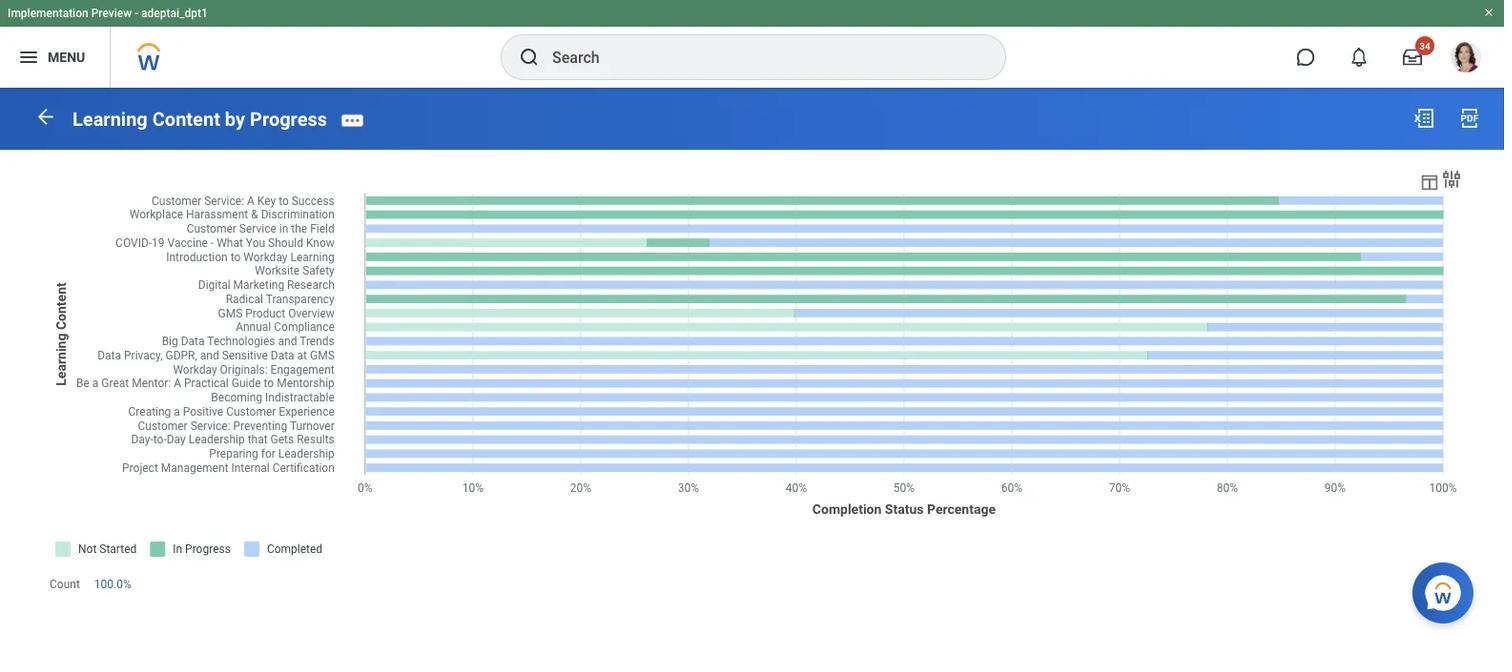 Task type: locate. For each thing, give the bounding box(es) containing it.
learning content by progress
[[73, 108, 327, 130]]

100.0%
[[94, 578, 131, 592]]

notifications large image
[[1350, 48, 1369, 67]]

implementation
[[8, 7, 88, 20]]

count
[[50, 578, 80, 592]]

menu banner
[[0, 0, 1505, 88]]

previous page image
[[34, 106, 57, 128]]

preview
[[91, 7, 132, 20]]

progress
[[250, 108, 327, 130]]

justify image
[[17, 46, 40, 69]]

34
[[1420, 40, 1431, 52]]

content
[[152, 108, 220, 130]]

search image
[[518, 46, 541, 69]]

34 button
[[1392, 36, 1435, 78]]

-
[[135, 7, 138, 20]]

learning content by progress main content
[[0, 88, 1505, 633]]



Task type: vqa. For each thing, say whether or not it's contained in the screenshot.
Previous Page Image
yes



Task type: describe. For each thing, give the bounding box(es) containing it.
inbox large image
[[1403, 48, 1423, 67]]

configure and view chart data image
[[1441, 168, 1464, 191]]

by
[[225, 108, 245, 130]]

implementation preview -   adeptai_dpt1
[[8, 7, 208, 20]]

export to excel image
[[1413, 107, 1436, 130]]

configure and view chart data image
[[1420, 172, 1441, 193]]

menu
[[48, 49, 85, 65]]

100.0% button
[[94, 577, 134, 593]]

learning
[[73, 108, 148, 130]]

profile logan mcneil image
[[1451, 42, 1482, 76]]

Search Workday  search field
[[552, 36, 966, 78]]

view printable version (pdf) image
[[1459, 107, 1482, 130]]

menu button
[[0, 27, 110, 88]]

close environment banner image
[[1484, 7, 1495, 18]]

learning content by progress link
[[73, 108, 327, 130]]

adeptai_dpt1
[[141, 7, 208, 20]]



